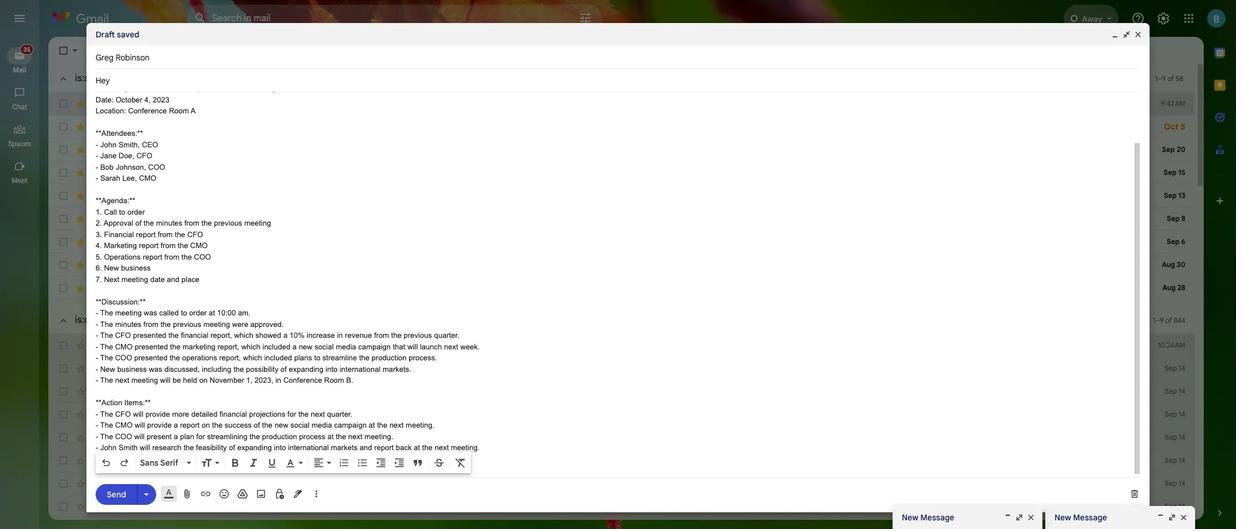 Task type: describe. For each thing, give the bounding box(es) containing it.
minutes inside **agenda:** 1. call to order 2. approval of the minutes from the previous meeting 3. financial report from the cfo 4. marketing report from the cmo 5. operations report from the coo 6. new business 7. next meeting date and place
[[156, 219, 182, 228]]

be inside **discussion:** - the meeting was called to order at 10:00 am. - the minutes from the previous meeting were approved. - the cfo presented the financial report, which showed a 10% increase in revenue from the previous quarter. - the cmo presented the marketing report, which included a new social media campaign that will launch next week. - the coo presented the operations report, which included plans to streamline the production process. - new business was discussed, including the possibility of expanding into international markets. - the next meeting will be held on november 1, 2023, in conference room b.
[[173, 376, 181, 385]]

0 vertical spatial was
[[144, 309, 157, 318]]

6 yelp from the top
[[109, 237, 126, 247]]

4
[[156, 99, 160, 108]]

10
[[250, 214, 259, 224]]

cfo inside **discussion:** - the meeting was called to order at 10:00 am. - the minutes from the previous meeting were approved. - the cfo presented the financial report, which showed a 10% increase in revenue from the previous quarter. - the cmo presented the marketing report, which included a new social media campaign that will launch next week. - the coo presented the operations report, which included plans to streamline the production process. - new business was discussed, including the possibility of expanding into international markets. - the next meeting will be held on november 1, 2023, in conference room b.
[[115, 331, 131, 340]]

is:starred
[[75, 73, 116, 84]]

insert signature image
[[292, 489, 304, 500]]

minimize image for pop out image
[[1156, 513, 1165, 523]]

**action
[[96, 399, 122, 407]]

7 sep 14 from the top
[[1165, 502, 1185, 511]]

cfo inside **attendees:** - john smith, ceo - jane doe, cfo - bob johnson, coo - sarah lee, cmo
[[136, 152, 152, 160]]

if
[[559, 410, 563, 420]]

marketing
[[183, 343, 215, 351]]

how'd
[[247, 341, 269, 351]]

1 vertical spatial was
[[149, 365, 162, 374]]

including
[[202, 365, 231, 374]]

next up process at the left of page
[[311, 410, 325, 419]]

can
[[466, 456, 481, 466]]

11 not important switch from the top
[[92, 455, 104, 467]]

insert photo image
[[255, 489, 267, 500]]

oct
[[1164, 122, 1179, 132]]

quote ‪(⌘⇧9)‬ image
[[412, 458, 424, 469]]

coo inside the **action items:** - the cfo will provide more detailed financial projections for the next quarter. - the cmo will provide a report on the success of the new social media campaign at the next meeting. - the coo will present a plan for streamlining the production process at the next meeting. - john smith will research the feasibility of expanding into international markets and report back at the next meeting.
[[115, 432, 132, 441]]

1 vertical spatial provide
[[147, 421, 172, 430]]

location:
[[96, 107, 126, 115]]

remove formatting ‪(⌘\)‬ image
[[455, 458, 466, 469]]

0 vertical spatial meeting.
[[406, 421, 434, 430]]

horror
[[353, 502, 376, 512]]

coo inside **agenda:** 1. call to order 2. approval of the minutes from the previous meeting 3. financial report from the cfo 4. marketing report from the cmo 5. operations report from the coo 6. new business 7. next meeting date and place
[[194, 253, 211, 261]]

date
[[150, 275, 165, 284]]

navigation containing mail
[[0, 37, 40, 530]]

important because you marked it as important. switch for sep 20
[[92, 144, 104, 156]]

0 vertical spatial which
[[234, 331, 253, 340]]

markets
[[331, 444, 358, 452]]

draft for hello - hey how ru
[[109, 479, 128, 489]]

15
[[1178, 168, 1185, 177]]

sep 14 for hey how ru
[[1165, 479, 1185, 488]]

plans
[[294, 354, 312, 362]]

1 horizontal spatial me
[[524, 410, 535, 420]]

2 yelp from the top
[[109, 145, 126, 155]]

cfo inside **agenda:** 1. call to order 2. approval of the minutes from the previous meeting 3. financial report from the cfo 4. marketing report from the cmo 5. operations report from the coo 6. new business 7. next meeting date and place
[[187, 230, 203, 239]]

on inside **discussion:** - the meeting was called to order at 10:00 am. - the minutes from the previous meeting were approved. - the cfo presented the financial report, which showed a 10% increase in revenue from the previous quarter. - the cmo presented the marketing report, which included a new social media campaign that will launch next week. - the coo presented the operations report, which included plans to streamline the production process. - new business was discussed, including the possibility of expanding into international markets. - the next meeting will be held on november 1, 2023, in conference room b.
[[199, 376, 208, 385]]

sep 14 for i have some concerns about the direction of the project. can we schedule a  meeting to discuss further?
[[1165, 456, 1185, 465]]

conference inside **meeting minutes for xyz corporation board meeting** date: october 4, 2023 location: conference room a
[[128, 107, 167, 115]]

pizzas
[[309, 214, 334, 224]]

close image for new message
[[1179, 513, 1188, 523]]

tableau
[[109, 98, 138, 109]]

and inside **agenda:** 1. call to order 2. approval of the minutes from the previous meeting 3. financial report from the cfo 4. marketing report from the cmo 5. operations report from the coo 6. new business 7. next meeting date and place
[[167, 275, 179, 284]]

2 vertical spatial report,
[[219, 354, 241, 362]]

you up "your"
[[315, 410, 328, 420]]

borrow
[[282, 433, 308, 443]]

operations
[[182, 354, 217, 362]]

next left week.
[[444, 343, 458, 351]]

– for is:drafts
[[1155, 316, 1160, 325]]

spaces
[[8, 139, 31, 148]]

pulling
[[318, 364, 342, 374]]

important because you marked it as important. switch for sep 6
[[92, 236, 104, 248]]

present
[[147, 432, 172, 441]]

Message Body text field
[[96, 38, 1131, 454]]

season
[[253, 502, 279, 512]]

to right called
[[181, 309, 187, 318]]

here is an example of meeting notes for a business meeting:
[[96, 62, 297, 70]]

and inside the **action items:** - the cfo will provide more detailed financial projections for the next quarter. - the cmo will provide a report on the success of the new social media campaign at the next meeting. - the coo will present a plan for streamlining the production process at the next meeting. - john smith will research the feasibility of expanding into international markets and report back at the next meeting.
[[360, 444, 372, 452]]

mail, 35 unread messages image
[[19, 47, 32, 58]]

to right off at the bottom
[[280, 364, 288, 374]]

next down "working"
[[389, 421, 404, 430]]

success
[[225, 421, 252, 430]]

to inside **agenda:** 1. call to order 2. approval of the minutes from the previous meeting 3. financial report from the cfo 4. marketing report from the cmo 5. operations report from the coo 6. new business 7. next meeting date and place
[[119, 208, 125, 216]]

4 not important switch from the top
[[92, 259, 104, 271]]

production inside the **action items:** - the cfo will provide more detailed financial projections for the next quarter. - the cmo will provide a report on the success of the new social media campaign at the next meeting. - the coo will present a plan for streamlining the production process at the next meeting. - john smith will research the feasibility of expanding into international markets and report back at the next meeting.
[[262, 432, 297, 441]]

8
[[1181, 214, 1185, 223]]

is:starred button
[[52, 67, 121, 90]]

0 horizontal spatial previous
[[173, 320, 201, 329]]

8 the from the top
[[100, 421, 113, 430]]

message for pop out icon for new message
[[920, 513, 954, 523]]

here for here is an  example of meeting notes for a business meeting: **meeting minutes for xyz  corporation board meeting** date: october 4, 2023
[[479, 341, 497, 351]]

2023 inside **meeting minutes for xyz corporation board meeting** date: october 4, 2023 location: conference room a
[[153, 95, 169, 104]]

into inside **discussion:** - the meeting was called to order at 10:00 am. - the minutes from the previous meeting were approved. - the cfo presented the financial report, which showed a 10% increase in revenue from the previous quarter. - the cmo presented the marketing report, which included a new social media campaign that will launch next week. - the coo presented the operations report, which included plans to streamline the production process. - new business was discussed, including the possibility of expanding into international markets. - the next meeting will be held on november 1, 2023, in conference room b.
[[326, 365, 338, 374]]

financial inside **discussion:** - the meeting was called to order at 10:00 am. - the minutes from the previous meeting were approved. - the cfo presented the financial report, which showed a 10% increase in revenue from the previous quarter. - the cmo presented the marketing report, which included a new social media campaign that will launch next week. - the coo presented the operations report, which included plans to streamline the production process. - new business was discussed, including the possibility of expanding into international markets. - the next meeting will be held on november 1, 2023, in conference room b.
[[181, 331, 208, 340]]

sep 13
[[1164, 191, 1185, 200]]

xyz inside **meeting minutes for xyz corporation board meeting** date: october 4, 2023 location: conference room a
[[169, 84, 184, 93]]

marketing
[[104, 241, 137, 250]]

draft saved
[[96, 29, 139, 40]]

hello
[[225, 479, 243, 489]]

order inside **agenda:** 1. call to order 2. approval of the minutes from the previous meeting 3. financial report from the cfo 4. marketing report from the cmo 5. operations report from the coo 6. new business 7. next meeting date and place
[[127, 208, 145, 216]]

11 row from the top
[[48, 496, 1195, 519]]

about
[[340, 456, 362, 466]]

here for here is an example of meeting notes for a business meeting:
[[96, 62, 112, 70]]

of inside **discussion:** - the meeting was called to order at 10:00 am. - the minutes from the previous meeting were approved. - the cfo presented the financial report, which showed a 10% increase in revenue from the previous quarter. - the cmo presented the marketing report, which included a new social media campaign that will launch next week. - the coo presented the operations report, which included plans to streamline the production process. - new business was discussed, including the possibility of expanding into international markets. - the next meeting will be held on november 1, 2023, in conference room b.
[[281, 365, 287, 374]]

7 not important switch from the top
[[92, 363, 104, 375]]

1 yelp row from the top
[[48, 161, 1195, 184]]

1 – 9 of 58
[[1155, 74, 1183, 83]]

4, inside **meeting minutes for xyz corporation board meeting** date: october 4, 2023 location: conference room a
[[144, 95, 151, 104]]

1 vertical spatial report,
[[218, 343, 239, 351]]

6.
[[96, 264, 102, 273]]

streamline
[[322, 354, 357, 362]]

that for will
[[351, 410, 366, 420]]

i for concerns
[[259, 456, 261, 466]]

1 horizontal spatial xyz
[[784, 341, 798, 351]]

to left add
[[410, 341, 418, 351]]

minimize image
[[1110, 30, 1120, 39]]

we
[[483, 456, 494, 466]]

report up date
[[143, 253, 162, 261]]

sans serif option
[[138, 458, 184, 469]]

indent less ‪(⌘[)‬ image
[[375, 458, 387, 469]]

october inside **meeting minutes for xyz corporation board meeting** date: october 4, 2023 location: conference room a
[[116, 95, 142, 104]]

corporation inside **meeting minutes for xyz corporation board meeting** date: october 4, 2023 location: conference room a
[[186, 84, 225, 93]]

business inside **agenda:** 1. call to order 2. approval of the minutes from the previous meeting 3. financial report from the cfo 4. marketing report from the cmo 5. operations report from the coo 6. new business 7. next meeting date and place
[[121, 264, 151, 273]]

aug for yelp inland empire
[[1162, 260, 1175, 269]]

3 the from the top
[[100, 331, 113, 340]]

is for here is an  example of meeting notes for a business meeting: **meeting minutes for xyz  corporation board meeting** date: october 4, 2023
[[499, 341, 504, 351]]

2 the from the top
[[100, 320, 113, 329]]

october inside row
[[931, 341, 961, 351]]

1 the from the top
[[100, 309, 113, 318]]

redo ‪(⌘y)‬ image
[[119, 458, 130, 469]]

1 vertical spatial hey
[[247, 433, 260, 443]]

meeting** inside **meeting minutes for xyz corporation board meeting** date: october 4, 2023 location: conference room a
[[249, 84, 282, 93]]

financial
[[104, 230, 134, 239]]

**meeting inside **meeting minutes for xyz corporation board meeting** date: october 4, 2023 location: conference room a
[[96, 84, 128, 93]]

9 row from the top
[[48, 449, 1195, 473]]

me.
[[654, 410, 668, 420]]

9 not important switch from the top
[[92, 409, 104, 421]]

10 row from the top
[[48, 473, 1195, 496]]

notes for here is an  example of meeting notes for a business meeting: **meeting minutes for xyz  corporation board meeting** date: october 4, 2023
[[592, 341, 612, 351]]

1 not important switch from the top
[[92, 121, 104, 133]]

4 row from the top
[[48, 334, 1195, 357]]

cell for aug 30
[[225, 259, 1137, 271]]

draft for hats - hats off to you for pulling that 2 hour presentation
[[109, 364, 128, 374]]

1 vertical spatial minutes
[[741, 341, 770, 351]]

you right do
[[374, 387, 387, 397]]

approval
[[104, 219, 133, 228]]

need
[[581, 410, 599, 420]]

i down do
[[368, 410, 370, 420]]

to right plans
[[314, 354, 320, 362]]

possibility
[[246, 365, 278, 374]]

process.
[[409, 354, 437, 362]]

how
[[267, 479, 283, 489]]

inland for sep 13
[[128, 191, 153, 201]]

1 vertical spatial 4,
[[963, 341, 970, 351]]

spaces heading
[[0, 139, 39, 149]]

2 vertical spatial which
[[243, 354, 262, 362]]

feasibility
[[196, 444, 227, 452]]

0 vertical spatial included
[[262, 343, 290, 351]]

cant
[[302, 387, 319, 397]]

you right if in the left bottom of the page
[[566, 410, 579, 420]]

international inside **discussion:** - the meeting was called to order at 10:00 am. - the minutes from the previous meeting were approved. - the cfo presented the financial report, which showed a 10% increase in revenue from the previous quarter. - the cmo presented the marketing report, which included a new social media campaign that will launch next week. - the coo presented the operations report, which included plans to streamline the production process. - new business was discussed, including the possibility of expanding into international markets. - the next meeting will be held on november 1, 2023, in conference room b.
[[340, 365, 380, 374]]

0 vertical spatial provide
[[145, 410, 170, 419]]

empire for sep 6
[[155, 237, 182, 247]]

the meeting go?
[[115, 39, 171, 48]]

**meeting minutes for xyz corporation board meeting** date: october 4, 2023 location: conference room a
[[96, 84, 282, 115]]

meeting: for here is an example of meeting notes for a business meeting:
[[268, 62, 297, 70]]

**agenda:** 1. call to order 2. approval of the minutes from the previous meeting 3. financial report from the cfo 4. marketing report from the cmo 5. operations report from the coo 6. new business 7. next meeting date and place
[[96, 197, 271, 284]]

10:24 am
[[1158, 341, 1185, 350]]

discard draft ‪(⌘⇧d)‬ image
[[1129, 489, 1140, 500]]

production inside **discussion:** - the meeting was called to order at 10:00 am. - the minutes from the previous meeting were approved. - the cfo presented the financial report, which showed a 10% increase in revenue from the previous quarter. - the cmo presented the marketing report, which included a new social media campaign that will launch next week. - the coo presented the operations report, which included plans to streamline the production process. - new business was discussed, including the possibility of expanding into international markets. - the next meeting will be held on november 1, 2023, in conference room b.
[[372, 354, 407, 362]]

8 row from the top
[[48, 426, 1195, 449]]

your
[[310, 433, 326, 443]]

58
[[1176, 74, 1183, 83]]

next up **action on the left bottom of page
[[115, 376, 129, 385]]

12 not important switch from the top
[[92, 478, 104, 490]]

2 vertical spatial previous
[[404, 331, 432, 340]]

2 vertical spatial presented
[[134, 354, 168, 362]]

4.
[[96, 241, 102, 250]]

1 horizontal spatial some
[[366, 341, 386, 351]]

can
[[262, 433, 276, 443]]

important because you marked it as important. switch for sep 13
[[92, 190, 104, 202]]

week.
[[460, 343, 480, 351]]

1 vertical spatial included
[[264, 354, 292, 362]]

5 the from the top
[[100, 354, 113, 362]]

new inside **agenda:** 1. call to order 2. approval of the minutes from the previous meeting 3. financial report from the cfo 4. marketing report from the cmo 5. operations report from the coo 6. new business 7. next meeting date and place
[[104, 264, 119, 273]]

1 for is:starred
[[1155, 74, 1157, 83]]

**attendees:**
[[96, 129, 143, 138]]

**discussion:**
[[96, 298, 146, 306]]

cmo inside **discussion:** - the meeting was called to order at 10:00 am. - the minutes from the previous meeting were approved. - the cfo presented the financial report, which showed a 10% increase in revenue from the previous quarter. - the cmo presented the marketing report, which included a new social media campaign that will launch next week. - the coo presented the operations report, which included plans to streamline the production process. - new business was discussed, including the possibility of expanding into international markets. - the next meeting will be held on november 1, 2023, in conference room b.
[[115, 343, 133, 351]]

process
[[299, 432, 325, 441]]

report up plan
[[180, 421, 200, 430]]

inland for sep 6
[[128, 237, 153, 247]]

grill?
[[328, 433, 346, 443]]

at right back
[[414, 444, 420, 452]]

toggle confidential mode image
[[274, 489, 285, 500]]

1 vertical spatial be
[[386, 410, 395, 420]]

new inside the **action items:** - the cfo will provide more detailed financial projections for the next quarter. - the cmo will provide a report on the success of the new social media campaign at the next meeting. - the coo will present a plan for streamlining the production process at the next meeting. - john smith will research the feasibility of expanding into international markets and report back at the next meeting.
[[275, 421, 288, 430]]

9:42 am
[[1161, 99, 1185, 108]]

expanding inside **discussion:** - the meeting was called to order at 10:00 am. - the minutes from the previous meeting were approved. - the cfo presented the financial report, which showed a 10% increase in revenue from the previous quarter. - the cmo presented the marketing report, which included a new social media campaign that will launch next week. - the coo presented the operations report, which included plans to streamline the production process. - new business was discussed, including the possibility of expanding into international markets. - the next meeting will be held on november 1, 2023, in conference room b.
[[289, 365, 323, 374]]

at right "your"
[[327, 432, 334, 441]]

board inside **meeting minutes for xyz corporation board meeting** date: october 4, 2023 location: conference room a
[[227, 84, 247, 93]]

1 vertical spatial i
[[278, 433, 280, 443]]

1 vertical spatial 2023
[[972, 341, 990, 351]]

hello - hey how ru
[[225, 479, 292, 489]]

cell for sep 6
[[225, 236, 1137, 248]]

**agenda:**
[[96, 197, 135, 205]]

🎃 image
[[287, 503, 297, 513]]

anything
[[601, 410, 633, 420]]

have
[[263, 456, 280, 466]]

add
[[420, 341, 434, 351]]

0 vertical spatial presented
[[133, 331, 166, 340]]

2 let from the left
[[513, 410, 522, 420]]

yelp inland empire for aug 30
[[109, 260, 182, 270]]

3 not important switch from the top
[[92, 213, 104, 225]]

next up "markets"
[[348, 432, 362, 441]]

media inside **discussion:** - the meeting was called to order at 10:00 am. - the minutes from the previous meeting were approved. - the cfo presented the financial report, which showed a 10% increase in revenue from the previous quarter. - the cmo presented the marketing report, which included a new social media campaign that will launch next week. - the coo presented the operations report, which included plans to streamline the production process. - new business was discussed, including the possibility of expanding into international markets. - the next meeting will be held on november 1, 2023, in conference room b.
[[336, 343, 356, 351]]

increase
[[307, 331, 335, 340]]

off
[[268, 364, 278, 374]]

inland for sep 20
[[128, 145, 153, 155]]

further?
[[608, 456, 638, 466]]

1 yelp inland empire row from the top
[[48, 138, 1195, 161]]

2 14 from the top
[[1179, 387, 1185, 396]]

844
[[1174, 316, 1185, 325]]

jane
[[100, 152, 116, 160]]

sarah
[[100, 174, 120, 183]]

you down plans
[[290, 364, 303, 374]]

1 vertical spatial go?
[[317, 341, 330, 351]]

1 know from the left
[[330, 410, 349, 420]]

6
[[1181, 237, 1185, 246]]

9 for is:starred
[[1162, 74, 1166, 83]]

remember,
[[321, 387, 360, 397]]

undo ‪(⌘z)‬ image
[[100, 458, 112, 469]]

2 not important switch from the top
[[92, 167, 104, 179]]

0 horizontal spatial some
[[282, 456, 302, 466]]

5 yelp from the top
[[109, 214, 126, 224]]

6 not important switch from the top
[[92, 340, 104, 352]]

- hey ximmy i cant remember, do you like turtles?
[[250, 387, 431, 397]]

report up the "indent less ‪(⌘[)‬" icon
[[374, 444, 394, 452]]

business inside **discussion:** - the meeting was called to order at 10:00 am. - the minutes from the previous meeting were approved. - the cfo presented the financial report, which showed a 10% increase in revenue from the previous quarter. - the cmo presented the marketing report, which included a new social media campaign that will launch next week. - the coo presented the operations report, which included plans to streamline the production process. - new business was discussed, including the possibility of expanding into international markets. - the next meeting will be held on november 1, 2023, in conference room b.
[[117, 365, 147, 374]]

underline ‪(⌘u)‬ image
[[266, 458, 278, 470]]

,
[[138, 98, 140, 109]]

7 yelp from the top
[[109, 260, 126, 270]]

insert emoji ‪(⌘⇧2)‬ image
[[218, 489, 230, 500]]

that inside **discussion:** - the meeting was called to order at 10:00 am. - the minutes from the previous meeting were approved. - the cfo presented the financial report, which showed a 10% increase in revenue from the previous quarter. - the cmo presented the marketing report, which included a new social media campaign that will launch next week. - the coo presented the operations report, which included plans to streamline the production process. - new business was discussed, including the possibility of expanding into international markets. - the next meeting will be held on november 1, 2023, in conference room b.
[[393, 343, 405, 351]]

meeting** inside row
[[870, 341, 907, 351]]

sep 15
[[1164, 168, 1185, 177]]

please
[[486, 410, 511, 420]]

greg robinson
[[96, 52, 149, 63]]

next up strikethrough ‪(⌘⇧x)‬ image
[[435, 444, 449, 452]]

1 vertical spatial meeting.
[[365, 432, 393, 441]]

2 know from the left
[[537, 410, 557, 420]]

1 horizontal spatial here
[[332, 341, 350, 351]]

3 yelp inland empire row from the top
[[48, 231, 1195, 254]]

items:**
[[124, 399, 151, 407]]

cmo inside the **action items:** - the cfo will provide more detailed financial projections for the next quarter. - the cmo will provide a report on the success of the new social media campaign at the next meeting. - the coo will present a plan for streamlining the production process at the next meeting. - john smith will research the feasibility of expanding into international markets and report back at the next meeting.
[[115, 421, 133, 430]]

date: inside **meeting minutes for xyz corporation board meeting** date: october 4, 2023 location: conference room a
[[96, 95, 114, 104]]

remotely
[[428, 410, 460, 420]]

expanding inside the **action items:** - the cfo will provide more detailed financial projections for the next quarter. - the cmo will provide a report on the success of the new social media campaign at the next meeting. - the coo will present a plan for streamlining the production process at the next meeting. - john smith will research the feasibility of expanding into international markets and report back at the next meeting.
[[237, 444, 272, 452]]

3 row from the top
[[48, 207, 1195, 231]]

at down do
[[369, 421, 375, 430]]

report right marketing
[[139, 241, 159, 250]]

1 horizontal spatial corporation
[[800, 341, 844, 351]]

main content containing is:starred
[[48, 37, 1204, 530]]

discussed,
[[164, 365, 200, 374]]

new inside **discussion:** - the meeting was called to order at 10:00 am. - the minutes from the previous meeting were approved. - the cfo presented the financial report, which showed a 10% increase in revenue from the previous quarter. - the cmo presented the marketing report, which included a new social media campaign that will launch next week. - the coo presented the operations report, which included plans to streamline the production process. - new business was discussed, including the possibility of expanding into international markets. - the next meeting will be held on november 1, 2023, in conference room b.
[[299, 343, 312, 351]]

0 horizontal spatial in
[[275, 376, 281, 385]]

to left discuss
[[569, 456, 577, 466]]

2 horizontal spatial meeting.
[[451, 444, 480, 452]]

refresh image
[[92, 45, 104, 56]]

bold ‪(⌘b)‬ image
[[229, 458, 241, 469]]

**discussion:** - the meeting was called to order at 10:00 am. - the minutes from the previous meeting were approved. - the cfo presented the financial report, which showed a 10% increase in revenue from the previous quarter. - the cmo presented the marketing report, which included a new social media campaign that will launch next week. - the coo presented the operations report, which included plans to streamline the production process. - new business was discussed, including the possibility of expanding into international markets. - the next meeting will be held on november 1, 2023, in conference room b.
[[96, 298, 480, 385]]

cell for sep 13
[[225, 190, 1137, 202]]

at inside **discussion:** - the meeting was called to order at 10:00 am. - the minutes from the previous meeting were approved. - the cfo presented the financial report, which showed a 10% increase in revenue from the previous quarter. - the cmo presented the marketing report, which included a new social media campaign that will launch next week. - the coo presented the operations report, which included plans to streamline the production process. - new business was discussed, including the possibility of expanding into international markets. - the next meeting will be held on november 1, 2023, in conference room b.
[[209, 309, 215, 318]]



Task type: locate. For each thing, give the bounding box(es) containing it.
0 horizontal spatial board
[[227, 84, 247, 93]]

new message for pop out image
[[1055, 513, 1107, 523]]

campaign down revenue at the bottom of page
[[358, 343, 391, 351]]

room left a
[[169, 107, 189, 115]]

john up jane
[[100, 140, 116, 149]]

inland for aug 30
[[128, 260, 153, 270]]

2 yelp inland empire row from the top
[[48, 184, 1195, 207]]

minutes right approval on the top
[[156, 219, 182, 228]]

working
[[397, 410, 426, 420]]

for inside **meeting minutes for xyz corporation board meeting** date: october 4, 2023 location: conference room a
[[159, 84, 167, 93]]

flowers
[[225, 410, 253, 420]]

draft saved dialog
[[86, 23, 1150, 513]]

empire for aug 30
[[155, 260, 182, 270]]

8 not important switch from the top
[[92, 386, 104, 398]]

1 vertical spatial 1
[[1153, 316, 1155, 325]]

example inside message body text field
[[132, 62, 160, 70]]

coo up items:**
[[115, 354, 132, 362]]

7 14 from the top
[[1179, 502, 1185, 511]]

2 message from the left
[[1073, 513, 1107, 523]]

pop out image
[[1122, 30, 1131, 39], [1015, 513, 1024, 523]]

cmo down '**discussion:**'
[[115, 343, 133, 351]]

hey down 2023,
[[258, 387, 271, 397]]

cfo inside the **action items:** - the cfo will provide more detailed financial projections for the next quarter. - the cmo will provide a report on the success of the new social media campaign at the next meeting. - the coo will present a plan for streamlining the production process at the next meeting. - john smith will research the feasibility of expanding into international markets and report back at the next meeting.
[[115, 410, 131, 419]]

1 horizontal spatial notes
[[388, 341, 408, 351]]

on down the detailed
[[202, 421, 210, 430]]

3 inland from the top
[[128, 237, 153, 247]]

i
[[261, 410, 263, 420], [368, 410, 370, 420], [259, 456, 261, 466]]

2023
[[153, 95, 169, 104], [972, 341, 990, 351]]

markets.
[[383, 365, 411, 374]]

cmo inside **agenda:** 1. call to order 2. approval of the minutes from the previous meeting 3. financial report from the cfo 4. marketing report from the cmo 5. operations report from the coo 6. new business 7. next meeting date and place
[[190, 241, 208, 250]]

direction
[[378, 456, 411, 466]]

1 horizontal spatial social
[[315, 343, 334, 351]]

1 cell from the top
[[225, 144, 1137, 156]]

yelp row
[[48, 161, 1195, 184], [48, 277, 1195, 300]]

an for here is an example of meeting notes for a business meeting:
[[121, 62, 130, 70]]

3 empire from the top
[[155, 237, 182, 247]]

7.
[[96, 275, 102, 284]]

cfo up place
[[187, 230, 203, 239]]

0 horizontal spatial minimize image
[[1003, 513, 1012, 523]]

outrageous
[[261, 214, 307, 224]]

cfo down '**discussion:**'
[[115, 331, 131, 340]]

and up bulleted list ‪(⌘⇧8)‬ image
[[360, 444, 372, 452]]

example for here is an example of meeting notes for a business meeting:
[[132, 62, 160, 70]]

included
[[262, 343, 290, 351], [264, 354, 292, 362]]

production up markets.
[[372, 354, 407, 362]]

1 inland from the top
[[128, 145, 153, 155]]

navigation
[[0, 37, 40, 530]]

4 sep 14 from the top
[[1165, 433, 1185, 442]]

0 horizontal spatial hats
[[225, 364, 242, 374]]

1 horizontal spatial message
[[1073, 513, 1107, 523]]

schedule
[[496, 456, 529, 466]]

next
[[104, 275, 119, 284]]

new down wanted
[[275, 421, 288, 430]]

to right wanted
[[294, 410, 301, 420]]

1 horizontal spatial minutes
[[156, 219, 182, 228]]

date: inside main content
[[909, 341, 929, 351]]

social inside the **action items:** - the cfo will provide more detailed financial projections for the next quarter. - the cmo will provide a report on the success of the new social media campaign at the next meeting. - the coo will present a plan for streamlining the production process at the next meeting. - john smith will research the feasibility of expanding into international markets and report back at the next meeting.
[[290, 421, 310, 430]]

a
[[231, 62, 235, 70], [283, 331, 287, 340], [627, 341, 631, 351], [292, 343, 297, 351], [174, 421, 178, 430], [174, 432, 178, 441], [531, 456, 535, 466]]

1 horizontal spatial order
[[189, 309, 207, 318]]

order inside **discussion:** - the meeting was called to order at 10:00 am. - the minutes from the previous meeting were approved. - the cfo presented the financial report, which showed a 10% increase in revenue from the previous quarter. - the cmo presented the marketing report, which included a new social media campaign that will launch next week. - the coo presented the operations report, which included plans to streamline the production process. - new business was discussed, including the possibility of expanding into international markets. - the next meeting will be held on november 1, 2023, in conference room b.
[[189, 309, 207, 318]]

0 vertical spatial 1
[[1155, 74, 1157, 83]]

me right ,
[[142, 98, 154, 109]]

research
[[152, 444, 181, 452]]

example for here is an  example of meeting notes for a business meeting: **meeting minutes for xyz  corporation board meeting** date: october 4, 2023
[[518, 341, 548, 351]]

important because you marked it as important. switch up 1.
[[92, 190, 104, 202]]

yelp down location:
[[109, 122, 126, 132]]

conference up ceo
[[128, 107, 167, 115]]

1 vertical spatial me
[[524, 410, 535, 420]]

14 for i have some concerns about the direction of the project. can we schedule a  meeting to discuss further?
[[1179, 456, 1185, 465]]

previous up add
[[404, 331, 432, 340]]

0 vertical spatial i
[[299, 387, 300, 397]]

on
[[199, 376, 208, 385], [202, 421, 210, 430]]

0 horizontal spatial october
[[116, 95, 142, 104]]

1 horizontal spatial meeting.
[[406, 421, 434, 430]]

2 yelp inland empire from the top
[[109, 191, 182, 201]]

2 hats from the left
[[249, 364, 266, 374]]

yelp down doe,
[[109, 168, 126, 178]]

are
[[352, 341, 364, 351]]

2 empire from the top
[[155, 191, 182, 201]]

the
[[117, 39, 127, 48], [144, 219, 154, 228], [201, 219, 212, 228], [175, 230, 185, 239], [178, 241, 188, 250], [181, 253, 192, 261], [160, 320, 171, 329], [168, 331, 179, 340], [391, 331, 402, 340], [271, 341, 283, 351], [170, 343, 180, 351], [170, 354, 180, 362], [359, 354, 370, 362], [233, 365, 244, 374], [298, 410, 309, 419], [212, 421, 223, 430], [262, 421, 272, 430], [377, 421, 387, 430], [250, 432, 260, 441], [336, 432, 346, 441], [184, 444, 194, 452], [422, 444, 433, 452], [364, 456, 376, 466], [422, 456, 434, 466]]

aug left 28 on the bottom of the page
[[1163, 284, 1176, 292]]

let up process at the left of page
[[303, 410, 312, 420]]

cmo up smith at the left bottom of the page
[[115, 421, 133, 430]]

1 horizontal spatial financial
[[220, 410, 247, 419]]

at
[[209, 309, 215, 318], [369, 421, 375, 430], [327, 432, 334, 441], [414, 444, 420, 452]]

1 vertical spatial minutes
[[115, 320, 141, 329]]

here inside message body text field
[[96, 62, 112, 70]]

meeting.
[[406, 421, 434, 430], [365, 432, 393, 441], [451, 444, 480, 452]]

search in mail image
[[190, 8, 211, 29]]

important because you marked it as important. switch
[[92, 98, 104, 109], [92, 144, 104, 156], [92, 190, 104, 202], [92, 236, 104, 248]]

6 the from the top
[[100, 376, 113, 385]]

1 horizontal spatial hey
[[251, 479, 265, 489]]

0 horizontal spatial international
[[288, 444, 329, 452]]

campaign inside the **action items:** - the cfo will provide more detailed financial projections for the next quarter. - the cmo will provide a report on the success of the new social media campaign at the next meeting. - the coo will present a plan for streamlining the production process at the next meeting. - john smith will research the feasibility of expanding into international markets and report back at the next meeting.
[[334, 421, 367, 430]]

0 vertical spatial media
[[336, 343, 356, 351]]

international up b.
[[340, 365, 380, 374]]

0 horizontal spatial social
[[290, 421, 310, 430]]

media up "your"
[[312, 421, 332, 430]]

0 vertical spatial into
[[326, 365, 338, 374]]

insert link ‪(⌘k)‬ image
[[200, 489, 211, 500]]

pop out image for draft saved
[[1122, 30, 1131, 39]]

sep 20
[[1162, 145, 1185, 154]]

an for here is an  example of meeting notes for a business meeting: **meeting minutes for xyz  corporation board meeting** date: october 4, 2023
[[507, 341, 516, 351]]

1 horizontal spatial is
[[499, 341, 504, 351]]

yours.
[[445, 341, 467, 351]]

serif
[[160, 458, 178, 469]]

14 for hey can i borrow your grill?
[[1179, 433, 1185, 442]]

2 new message from the left
[[1055, 513, 1107, 523]]

report right financial
[[136, 230, 156, 239]]

is
[[114, 62, 119, 70], [499, 341, 504, 351]]

here up is:starred
[[96, 62, 112, 70]]

draft for flowers - i wanted to let you know that i will be working remotely today. please let  me know if you need anything from me.
[[109, 410, 128, 420]]

1 – 9 of 844
[[1153, 316, 1185, 325]]

chat heading
[[0, 103, 39, 112]]

main content
[[48, 37, 1204, 530]]

0 horizontal spatial an
[[121, 62, 130, 70]]

1 horizontal spatial new message
[[1055, 513, 1107, 523]]

meeting. up the "indent less ‪(⌘[)‬" icon
[[365, 432, 393, 441]]

media
[[336, 343, 356, 351], [312, 421, 332, 430]]

draft for grill - hey can i borrow your grill?
[[109, 433, 128, 443]]

5 cell from the top
[[225, 259, 1137, 271]]

wanted
[[265, 410, 292, 420]]

expanding down plans
[[289, 365, 323, 374]]

draft
[[96, 29, 115, 40], [109, 341, 128, 351], [109, 364, 128, 374], [109, 387, 128, 397], [109, 410, 128, 420], [109, 433, 128, 443], [109, 456, 128, 466], [109, 479, 128, 489], [109, 502, 128, 512]]

1 left 844
[[1153, 316, 1155, 325]]

2 cell from the top
[[225, 167, 1137, 179]]

yelp inland empire row
[[48, 138, 1195, 161], [48, 184, 1195, 207], [48, 231, 1195, 254], [48, 254, 1195, 277]]

0 horizontal spatial meeting**
[[249, 84, 282, 93]]

2 minimize image from the left
[[1156, 513, 1165, 523]]

aug
[[1162, 260, 1175, 269], [1163, 284, 1176, 292]]

more options image
[[313, 489, 320, 500]]

1 vertical spatial –
[[1155, 316, 1160, 325]]

included up off at the bottom
[[264, 354, 292, 362]]

hey left "can" on the left bottom of page
[[247, 433, 260, 443]]

inland up johnson,
[[128, 145, 153, 155]]

oct 5
[[1164, 122, 1185, 132]]

not important switch
[[92, 121, 104, 133], [92, 167, 104, 179], [92, 213, 104, 225], [92, 259, 104, 271], [92, 282, 104, 294], [92, 340, 104, 352], [92, 363, 104, 375], [92, 386, 104, 398], [92, 409, 104, 421], [92, 432, 104, 444], [92, 455, 104, 467], [92, 478, 104, 490], [92, 501, 104, 513]]

more send options image
[[141, 489, 152, 500]]

0 horizontal spatial hey
[[225, 341, 239, 351]]

3 14 from the top
[[1179, 410, 1185, 419]]

i left have
[[259, 456, 261, 466]]

b.
[[346, 376, 353, 385]]

1 john from the top
[[100, 140, 116, 149]]

financial inside the **action items:** - the cfo will provide more detailed financial projections for the next quarter. - the cmo will provide a report on the success of the new social media campaign at the next meeting. - the coo will present a plan for streamlining the production process at the next meeting. - john smith will research the feasibility of expanding into international markets and report back at the next meeting.
[[220, 410, 247, 419]]

to right add
[[436, 341, 443, 351]]

1 yelp from the top
[[109, 122, 126, 132]]

1 horizontal spatial **meeting
[[702, 341, 739, 351]]

me
[[142, 98, 154, 109], [524, 410, 535, 420]]

6 14 from the top
[[1179, 479, 1185, 488]]

settings image
[[1157, 12, 1170, 25]]

draft for - hey ximmy i cant remember, do you like turtles?
[[109, 387, 128, 397]]

new up plans
[[299, 343, 312, 351]]

yelp up 'call'
[[109, 191, 126, 201]]

empire for sep 13
[[155, 191, 182, 201]]

1 new message from the left
[[902, 513, 954, 523]]

campaign inside **discussion:** - the meeting was called to order at 10:00 am. - the minutes from the previous meeting were approved. - the cfo presented the financial report, which showed a 10% increase in revenue from the previous quarter. - the cmo presented the marketing report, which included a new social media campaign that will launch next week. - the coo presented the operations report, which included plans to streamline the production process. - new business was discussed, including the possibility of expanding into international markets. - the next meeting will be held on november 1, 2023, in conference room b.
[[358, 343, 391, 351]]

– left 58
[[1157, 74, 1162, 83]]

important because you marked it as important. switch up "5."
[[92, 236, 104, 248]]

2 important because you marked it as important. switch from the top
[[92, 144, 104, 156]]

0 horizontal spatial financial
[[181, 331, 208, 340]]

movie?
[[378, 502, 404, 512]]

which down showed
[[241, 343, 260, 351]]

3 yelp from the top
[[109, 168, 126, 178]]

on inside the **action items:** - the cfo will provide more detailed financial projections for the next quarter. - the cmo will provide a report on the success of the new social media campaign at the next meeting. - the coo will present a plan for streamlining the production process at the next meeting. - john smith will research the feasibility of expanding into international markets and report back at the next meeting.
[[202, 421, 210, 430]]

i left cant
[[299, 387, 300, 397]]

0 horizontal spatial close image
[[1134, 30, 1143, 39]]

insert files using drive image
[[237, 489, 248, 500]]

9 for is:drafts
[[1160, 316, 1164, 325]]

0 vertical spatial 2023
[[153, 95, 169, 104]]

14 for hey how ru
[[1179, 479, 1185, 488]]

go?
[[158, 39, 171, 48], [317, 341, 330, 351]]

plan
[[180, 432, 194, 441]]

media inside the **action items:** - the cfo will provide more detailed financial projections for the next quarter. - the cmo will provide a report on the success of the new social media campaign at the next meeting. - the coo will present a plan for streamlining the production process at the next meeting. - john smith will research the feasibility of expanding into international markets and report back at the next meeting.
[[312, 421, 332, 430]]

hey down were
[[225, 341, 239, 351]]

row containing tableau
[[48, 92, 1195, 115]]

room inside **meeting minutes for xyz corporation board meeting** date: october 4, 2023 location: conference room a
[[169, 107, 189, 115]]

0 horizontal spatial 4,
[[144, 95, 151, 104]]

were
[[232, 320, 248, 329]]

1 sep 14 from the top
[[1165, 364, 1185, 373]]

cell
[[225, 144, 1137, 156], [225, 167, 1137, 179], [225, 190, 1137, 202], [225, 236, 1137, 248], [225, 259, 1137, 271], [225, 282, 1137, 294]]

yelp inland empire down lee,
[[109, 191, 182, 201]]

notes
[[199, 62, 218, 70], [388, 341, 408, 351], [592, 341, 612, 351]]

new message for pop out icon for new message
[[902, 513, 954, 523]]

let right please
[[513, 410, 522, 420]]

4 important because you marked it as important. switch from the top
[[92, 236, 104, 248]]

do
[[362, 387, 371, 397]]

john inside the **action items:** - the cfo will provide more detailed financial projections for the next quarter. - the cmo will provide a report on the success of the new social media campaign at the next meeting. - the coo will present a plan for streamlining the production process at the next meeting. - john smith will research the feasibility of expanding into international markets and report back at the next meeting.
[[100, 444, 116, 452]]

4 empire from the top
[[155, 260, 182, 270]]

– for is:starred
[[1157, 74, 1162, 83]]

1 14 from the top
[[1179, 364, 1185, 373]]

i left wanted
[[261, 410, 263, 420]]

i
[[299, 387, 300, 397], [278, 433, 280, 443]]

room down pulling on the left of page
[[324, 376, 344, 385]]

discuss
[[579, 456, 606, 466]]

1 empire from the top
[[155, 145, 182, 155]]

1 vertical spatial october
[[931, 341, 961, 351]]

minimize image left pop out image
[[1156, 513, 1165, 523]]

italic ‪(⌘i)‬ image
[[248, 458, 259, 469]]

4 yelp from the top
[[109, 191, 126, 201]]

1 horizontal spatial board
[[846, 341, 868, 351]]

new inside **discussion:** - the meeting was called to order at 10:00 am. - the minutes from the previous meeting were approved. - the cfo presented the financial report, which showed a 10% increase in revenue from the previous quarter. - the cmo presented the marketing report, which included a new social media campaign that will launch next week. - the coo presented the operations report, which included plans to streamline the production process. - new business was discussed, including the possibility of expanding into international markets. - the next meeting will be held on november 1, 2023, in conference room b.
[[100, 365, 115, 374]]

Subject field
[[96, 75, 1140, 86]]

0 vertical spatial campaign
[[358, 343, 391, 351]]

1 vertical spatial into
[[274, 444, 286, 452]]

cell for aug 28
[[225, 282, 1137, 294]]

14 for hats off to you for pulling that 2 hour presentation
[[1179, 364, 1185, 373]]

1 hats from the left
[[225, 364, 242, 374]]

coo inside **attendees:** - john smith, ceo - jane doe, cfo - bob johnson, coo - sarah lee, cmo
[[148, 163, 165, 171]]

2 inland from the top
[[128, 191, 153, 201]]

close image right pop out image
[[1179, 513, 1188, 523]]

2 yelp row from the top
[[48, 277, 1195, 300]]

streamlining
[[207, 432, 247, 441]]

an inside message body text field
[[121, 62, 130, 70]]

7 the from the top
[[100, 410, 113, 419]]

cell for sep 20
[[225, 144, 1137, 156]]

5 14 from the top
[[1179, 456, 1185, 465]]

1 vertical spatial production
[[262, 432, 297, 441]]

is for here is an example of meeting notes for a business meeting:
[[114, 62, 119, 70]]

7 row from the top
[[48, 403, 1195, 426]]

0 horizontal spatial pop out image
[[1015, 513, 1024, 523]]

social inside **discussion:** - the meeting was called to order at 10:00 am. - the minutes from the previous meeting were approved. - the cfo presented the financial report, which showed a 10% increase in revenue from the previous quarter. - the cmo presented the marketing report, which included a new social media campaign that will launch next week. - the coo presented the operations report, which included plans to streamline the production process. - new business was discussed, including the possibility of expanding into international markets. - the next meeting will be held on november 1, 2023, in conference room b.
[[315, 343, 334, 351]]

1 horizontal spatial new
[[299, 343, 312, 351]]

cmo inside **attendees:** - john smith, ceo - jane doe, cfo - bob johnson, coo - sarah lee, cmo
[[139, 174, 156, 183]]

0 vertical spatial financial
[[181, 331, 208, 340]]

draft inside dialog
[[96, 29, 115, 40]]

1 vertical spatial board
[[846, 341, 868, 351]]

2 john from the top
[[100, 444, 116, 452]]

yelp inland empire for sep 20
[[109, 145, 182, 155]]

pop out image
[[1168, 513, 1177, 523]]

0 vertical spatial report,
[[210, 331, 232, 340]]

3 sep 14 from the top
[[1165, 410, 1185, 419]]

close image
[[1026, 513, 1036, 523]]

inland up operations
[[128, 237, 153, 247]]

advanced search options image
[[574, 6, 597, 29]]

1 for is:drafts
[[1153, 316, 1155, 325]]

is:drafts button
[[52, 309, 115, 332]]

formatting options toolbar
[[96, 453, 471, 474]]

coo inside **discussion:** - the meeting was called to order at 10:00 am. - the minutes from the previous meeting were approved. - the cfo presented the financial report, which showed a 10% increase in revenue from the previous quarter. - the cmo presented the marketing report, which included a new social media campaign that will launch next week. - the coo presented the operations report, which included plans to streamline the production process. - new business was discussed, including the possibility of expanding into international markets. - the next meeting will be held on november 1, 2023, in conference room b.
[[115, 354, 132, 362]]

3 yelp inland empire from the top
[[109, 237, 182, 247]]

0 horizontal spatial corporation
[[186, 84, 225, 93]]

notes for here is an example of meeting notes for a business meeting:
[[199, 62, 218, 70]]

6 row from the top
[[48, 380, 1195, 403]]

0 horizontal spatial into
[[274, 444, 286, 452]]

1 message from the left
[[920, 513, 954, 523]]

new message
[[902, 513, 954, 523], [1055, 513, 1107, 523]]

report,
[[210, 331, 232, 340], [218, 343, 239, 351], [219, 354, 241, 362]]

0 horizontal spatial let
[[303, 410, 312, 420]]

1 horizontal spatial example
[[518, 341, 548, 351]]

0 vertical spatial in
[[337, 331, 343, 340]]

1 vertical spatial corporation
[[800, 341, 844, 351]]

1 vertical spatial presented
[[135, 343, 168, 351]]

greg
[[96, 52, 114, 63]]

into down grill - hey can i borrow your grill?
[[274, 444, 286, 452]]

numbered list ‪(⌘⇧7)‬ image
[[338, 458, 350, 469]]

3 cell from the top
[[225, 190, 1137, 202]]

6 cell from the top
[[225, 282, 1137, 294]]

1 vertical spatial order
[[189, 309, 207, 318]]

yelp up financial
[[109, 214, 126, 224]]

for
[[220, 62, 228, 70], [159, 84, 167, 93], [614, 341, 625, 351], [772, 341, 782, 351], [305, 364, 316, 374], [287, 410, 296, 419], [196, 432, 205, 441]]

1 horizontal spatial meeting**
[[870, 341, 907, 351]]

new
[[299, 343, 312, 351], [275, 421, 288, 430]]

0 vertical spatial aug
[[1162, 260, 1175, 269]]

indent more ‪(⌘])‬ image
[[394, 458, 405, 469]]

- how'd the meeting go? here are some notes to add to yours.
[[239, 341, 467, 351]]

5 sep 14 from the top
[[1165, 456, 1185, 465]]

meet heading
[[0, 176, 39, 186]]

will
[[407, 343, 418, 351], [160, 376, 170, 385], [372, 410, 384, 420], [133, 410, 143, 419], [135, 421, 145, 430], [134, 432, 145, 441], [140, 444, 150, 452]]

quarter. inside **discussion:** - the meeting was called to order at 10:00 am. - the minutes from the previous meeting were approved. - the cfo presented the financial report, which showed a 10% increase in revenue from the previous quarter. - the cmo presented the marketing report, which included a new social media campaign that will launch next week. - the coo presented the operations report, which included plans to streamline the production process. - new business was discussed, including the possibility of expanding into international markets. - the next meeting will be held on november 1, 2023, in conference room b.
[[434, 331, 459, 340]]

of inside **agenda:** 1. call to order 2. approval of the minutes from the previous meeting 3. financial report from the cfo 4. marketing report from the cmo 5. operations report from the coo 6. new business 7. next meeting date and place
[[135, 219, 141, 228]]

0 vertical spatial hey
[[258, 387, 271, 397]]

1 vertical spatial new
[[275, 421, 288, 430]]

important because you marked it as important. switch down is:starred
[[92, 98, 104, 109]]

pop out image left close icon on the bottom right
[[1015, 513, 1024, 523]]

4 inland from the top
[[128, 260, 153, 270]]

cell for sep 15
[[225, 167, 1137, 179]]

meeting. up can
[[451, 444, 480, 452]]

and right date
[[167, 275, 179, 284]]

hats up november
[[225, 364, 242, 374]]

yelp inland empire up date
[[109, 260, 182, 270]]

message for pop out image
[[1073, 513, 1107, 523]]

1 minimize image from the left
[[1003, 513, 1012, 523]]

2 vertical spatial that
[[351, 410, 366, 420]]

yelp inland empire for sep 6
[[109, 237, 182, 247]]

1 horizontal spatial media
[[336, 343, 356, 351]]

international inside the **action items:** - the cfo will provide more detailed financial projections for the next quarter. - the cmo will provide a report on the success of the new social media campaign at the next meeting. - the coo will present a plan for streamlining the production process at the next meeting. - john smith will research the feasibility of expanding into international markets and report back at the next meeting.
[[288, 444, 329, 452]]

lee,
[[122, 174, 137, 183]]

14 for i wanted to let you know that i will be working remotely today. please let  me know if you need anything from me.
[[1179, 410, 1185, 419]]

yelp inland empire for sep 13
[[109, 191, 182, 201]]

0 vertical spatial corporation
[[186, 84, 225, 93]]

1 vertical spatial meeting**
[[870, 341, 907, 351]]

0 horizontal spatial message
[[920, 513, 954, 523]]

hey left how
[[251, 479, 265, 489]]

here right the 🎇 icon
[[479, 341, 497, 351]]

1 vertical spatial room
[[324, 376, 344, 385]]

0 horizontal spatial and
[[167, 275, 179, 284]]

6 sep 14 from the top
[[1165, 479, 1185, 488]]

on right held
[[199, 376, 208, 385]]

4,
[[144, 95, 151, 104], [963, 341, 970, 351]]

close image for draft saved
[[1134, 30, 1143, 39]]

grill
[[225, 433, 239, 443]]

yelp inland empire up operations
[[109, 237, 182, 247]]

1 horizontal spatial meeting:
[[668, 341, 699, 351]]

0 vertical spatial go?
[[158, 39, 171, 48]]

0 vertical spatial me
[[142, 98, 154, 109]]

minimize image
[[1003, 513, 1012, 523], [1156, 513, 1165, 523]]

is right greg
[[114, 62, 119, 70]]

cmo right lee,
[[139, 174, 156, 183]]

back
[[396, 444, 412, 452]]

turtles?
[[403, 387, 431, 397]]

0 vertical spatial –
[[1157, 74, 1162, 83]]

conference inside **discussion:** - the meeting was called to order at 10:00 am. - the minutes from the previous meeting were approved. - the cfo presented the financial report, which showed a 10% increase in revenue from the previous quarter. - the cmo presented the marketing report, which included a new social media campaign that will launch next week. - the coo presented the operations report, which included plans to streamline the production process. - new business was discussed, including the possibility of expanding into international markets. - the next meeting will be held on november 1, 2023, in conference room b.
[[283, 376, 322, 385]]

message
[[920, 513, 954, 523], [1073, 513, 1107, 523]]

sep 14 for hey can i borrow your grill?
[[1165, 433, 1185, 442]]

an
[[121, 62, 130, 70], [507, 341, 516, 351]]

minutes inside **meeting minutes for xyz corporation board meeting** date: october 4, 2023 location: conference room a
[[130, 84, 156, 93]]

important because you marked it as important. switch up bob
[[92, 144, 104, 156]]

meeting: for here is an  example of meeting notes for a business meeting: **meeting minutes for xyz  corporation board meeting** date: october 4, 2023
[[668, 341, 699, 351]]

campaign
[[358, 343, 391, 351], [334, 421, 367, 430]]

operations
[[104, 253, 141, 261]]

showed
[[255, 331, 281, 340]]

launch
[[420, 343, 442, 351]]

concerns
[[304, 456, 338, 466]]

social up borrow
[[290, 421, 310, 430]]

social down increase
[[315, 343, 334, 351]]

sep 14 for i wanted to let you know that i will be working remotely today. please let  me know if you need anything from me.
[[1165, 410, 1185, 419]]

inland down lee,
[[128, 191, 153, 201]]

1 vertical spatial yelp row
[[48, 277, 1195, 300]]

yelp up next
[[109, 260, 126, 270]]

financial
[[181, 331, 208, 340], [220, 410, 247, 419]]

3 important because you marked it as important. switch from the top
[[92, 190, 104, 202]]

previous
[[214, 219, 242, 228], [173, 320, 201, 329], [404, 331, 432, 340]]

room inside **discussion:** - the meeting was called to order at 10:00 am. - the minutes from the previous meeting were approved. - the cfo presented the financial report, which showed a 10% increase in revenue from the previous quarter. - the cmo presented the marketing report, which included a new social media campaign that will launch next week. - the coo presented the operations report, which included plans to streamline the production process. - new business was discussed, including the possibility of expanding into international markets. - the next meeting will be held on november 1, 2023, in conference room b.
[[324, 376, 344, 385]]

mail
[[13, 66, 26, 74]]

cfo down ceo
[[136, 152, 152, 160]]

2023,
[[255, 376, 273, 385]]

1 horizontal spatial go?
[[317, 341, 330, 351]]

into inside the **action items:** - the cfo will provide more detailed financial projections for the next quarter. - the cmo will provide a report on the success of the new social media campaign at the next meeting. - the coo will present a plan for streamlining the production process at the next meeting. - john smith will research the feasibility of expanding into international markets and report back at the next meeting.
[[274, 444, 286, 452]]

some right underline ‪(⌘u)‬ image
[[282, 456, 302, 466]]

held
[[183, 376, 197, 385]]

that left '2'
[[344, 364, 359, 374]]

0 horizontal spatial me
[[142, 98, 154, 109]]

0 vertical spatial date:
[[96, 95, 114, 104]]

9 left 58
[[1162, 74, 1166, 83]]

draft for project - i have some concerns about the direction of the project. can we schedule a  meeting to discuss further?
[[109, 456, 128, 466]]

2 row from the top
[[48, 115, 1195, 138]]

quarter. inside the **action items:** - the cfo will provide more detailed financial projections for the next quarter. - the cmo will provide a report on the success of the new social media campaign at the next meeting. - the coo will present a plan for streamlining the production process at the next meeting. - john smith will research the feasibility of expanding into international markets and report back at the next meeting.
[[327, 410, 352, 419]]

4 14 from the top
[[1179, 433, 1185, 442]]

production down wanted
[[262, 432, 297, 441]]

included down showed
[[262, 343, 290, 351]]

1 let from the left
[[303, 410, 312, 420]]

meet
[[12, 176, 28, 185]]

quarter. up the yours.
[[434, 331, 459, 340]]

november
[[210, 376, 244, 385]]

4 the from the top
[[100, 343, 113, 351]]

previous inside **agenda:** 1. call to order 2. approval of the minutes from the previous meeting 3. financial report from the cfo 4. marketing report from the cmo 5. operations report from the coo 6. new business 7. next meeting date and place
[[214, 219, 242, 228]]

aug for yelp
[[1163, 284, 1176, 292]]

4 cell from the top
[[225, 236, 1137, 248]]

corporation
[[186, 84, 225, 93], [800, 341, 844, 351]]

to right 'call'
[[119, 208, 125, 216]]

close image
[[1134, 30, 1143, 39], [1179, 513, 1188, 523]]

here up "streamline" on the bottom
[[332, 341, 350, 351]]

1 important because you marked it as important. switch from the top
[[92, 98, 104, 109]]

quarter.
[[434, 331, 459, 340], [327, 410, 352, 419]]

0 horizontal spatial be
[[173, 376, 181, 385]]

aug inside yelp inland empire row
[[1162, 260, 1175, 269]]

minimize image for pop out icon for new message
[[1003, 513, 1012, 523]]

1 horizontal spatial october
[[931, 341, 961, 351]]

1 vertical spatial which
[[241, 343, 260, 351]]

attach files image
[[182, 489, 193, 500]]

2 sep 14 from the top
[[1165, 387, 1185, 396]]

1 horizontal spatial in
[[337, 331, 343, 340]]

1 vertical spatial hey
[[251, 479, 265, 489]]

0 horizontal spatial 2023
[[153, 95, 169, 104]]

project
[[225, 456, 251, 466]]

1 vertical spatial an
[[507, 341, 516, 351]]

12 row from the top
[[48, 519, 1195, 530]]

1 yelp inland empire from the top
[[109, 145, 182, 155]]

approved.
[[250, 320, 284, 329]]

minimize image left close icon on the bottom right
[[1003, 513, 1012, 523]]

1 horizontal spatial know
[[537, 410, 557, 420]]

i for let
[[261, 410, 263, 420]]

0 vertical spatial pop out image
[[1122, 30, 1131, 39]]

was left called
[[144, 309, 157, 318]]

strikethrough ‪(⌘⇧x)‬ image
[[433, 458, 445, 469]]

hats up 2023,
[[249, 364, 266, 374]]

international down process at the left of page
[[288, 444, 329, 452]]

row
[[48, 92, 1195, 115], [48, 115, 1195, 138], [48, 207, 1195, 231], [48, 334, 1195, 357], [48, 357, 1195, 380], [48, 380, 1195, 403], [48, 403, 1195, 426], [48, 426, 1195, 449], [48, 449, 1195, 473], [48, 473, 1195, 496], [48, 496, 1195, 519], [48, 519, 1195, 530]]

9 left 844
[[1160, 316, 1164, 325]]

pop out image for new message
[[1015, 513, 1024, 523]]

0 vertical spatial minutes
[[130, 84, 156, 93]]

1 vertical spatial social
[[290, 421, 310, 430]]

1 horizontal spatial into
[[326, 365, 338, 374]]

8 yelp from the top
[[109, 283, 126, 293]]

board inside main content
[[846, 341, 868, 351]]

bulleted list ‪(⌘⇧8)‬ image
[[357, 458, 368, 469]]

1 horizontal spatial be
[[386, 410, 395, 420]]

1 vertical spatial previous
[[173, 320, 201, 329]]

notes inside message body text field
[[199, 62, 218, 70]]

4 yelp inland empire row from the top
[[48, 254, 1195, 277]]

1 vertical spatial john
[[100, 444, 116, 452]]

9 the from the top
[[100, 432, 113, 441]]

5 row from the top
[[48, 357, 1195, 380]]

is right the 🎇 icon
[[499, 341, 504, 351]]

1 row from the top
[[48, 92, 1195, 115]]

10 not important switch from the top
[[92, 432, 104, 444]]

meeting: inside message body text field
[[268, 62, 297, 70]]

tab list
[[1204, 37, 1236, 488]]

minutes inside **discussion:** - the meeting was called to order at 10:00 am. - the minutes from the previous meeting were approved. - the cfo presented the financial report, which showed a 10% increase in revenue from the previous quarter. - the cmo presented the marketing report, which included a new social media campaign that will launch next week. - the coo presented the operations report, which included plans to streamline the production process. - new business was discussed, including the possibility of expanding into international markets. - the next meeting will be held on november 1, 2023, in conference room b.
[[115, 320, 141, 329]]

send
[[107, 490, 126, 500]]

meeting. down "working"
[[406, 421, 434, 430]]

1 horizontal spatial 2023
[[972, 341, 990, 351]]

detailed
[[191, 410, 218, 419]]

am.
[[238, 309, 250, 318]]

is inside message body text field
[[114, 62, 119, 70]]

some
[[366, 341, 386, 351], [282, 456, 302, 466]]

Search in mail search field
[[187, 5, 602, 32]]

john inside **attendees:** - john smith, ceo - jane doe, cfo - bob johnson, coo - sarah lee, cmo
[[100, 140, 116, 149]]

13 not important switch from the top
[[92, 501, 104, 513]]

sep 14 for hats off to you for pulling that 2 hour presentation
[[1165, 364, 1185, 373]]

1 horizontal spatial conference
[[283, 376, 322, 385]]

1 vertical spatial meeting:
[[668, 341, 699, 351]]

1 vertical spatial financial
[[220, 410, 247, 419]]

go? inside message body text field
[[158, 39, 171, 48]]

🎇 image
[[467, 342, 477, 351]]

empire for sep 20
[[155, 145, 182, 155]]

1 vertical spatial aug
[[1163, 284, 1176, 292]]

sans
[[140, 458, 158, 469]]

yelp up operations
[[109, 237, 126, 247]]

1 vertical spatial 9
[[1160, 316, 1164, 325]]

go? right saved on the left
[[158, 39, 171, 48]]

0 horizontal spatial know
[[330, 410, 349, 420]]

into down "streamline" on the bottom
[[326, 365, 338, 374]]

1 vertical spatial in
[[275, 376, 281, 385]]

5 not important switch from the top
[[92, 282, 104, 294]]

previous down called
[[173, 320, 201, 329]]

mail heading
[[0, 66, 39, 75]]

4 yelp inland empire from the top
[[109, 260, 182, 270]]

coo down ceo
[[148, 163, 165, 171]]

previous left 10
[[214, 219, 242, 228]]

that for hour
[[344, 364, 359, 374]]



Task type: vqa. For each thing, say whether or not it's contained in the screenshot.


